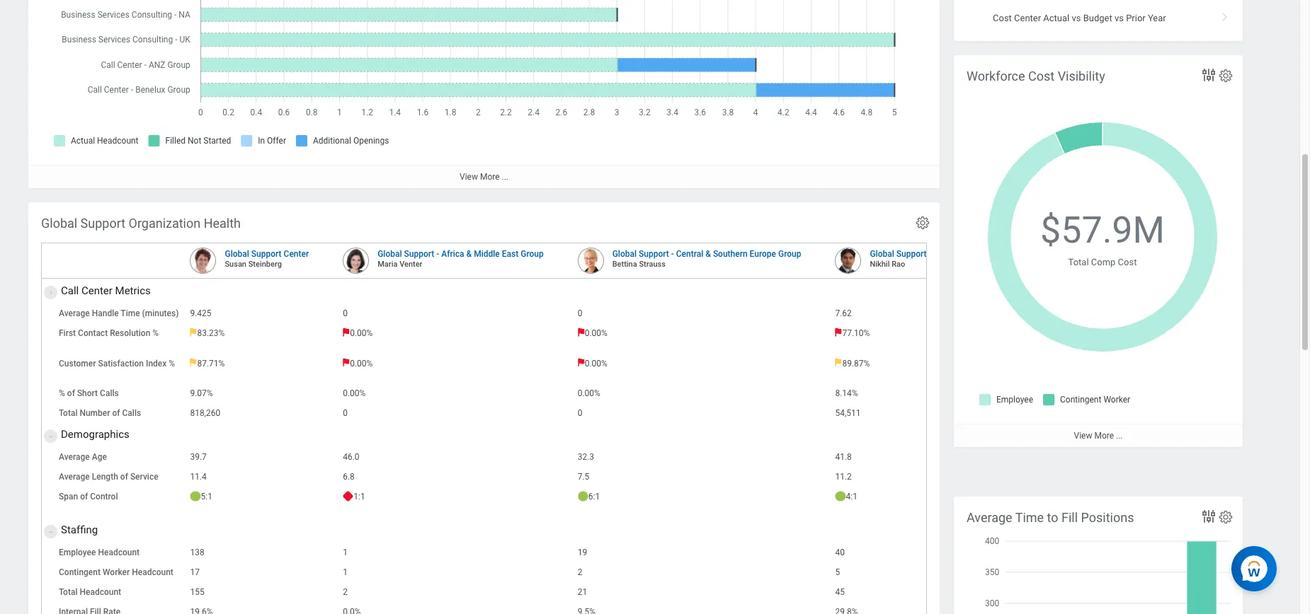 Task type: locate. For each thing, give the bounding box(es) containing it.
calls right the number
[[122, 409, 141, 419]]

& right central
[[706, 249, 711, 259]]

0 horizontal spatial time
[[121, 309, 140, 319]]

time up resolution
[[121, 309, 140, 319]]

global up the maria
[[378, 249, 402, 259]]

1 horizontal spatial -
[[671, 249, 674, 259]]

& for central
[[706, 249, 711, 259]]

global support organization health element
[[28, 203, 1310, 615]]

... inside workforce cost visibility 'element'
[[1116, 431, 1123, 441]]

support inside global support - africa & middle east group maria venter
[[404, 249, 434, 259]]

2 vertical spatial cost
[[1118, 257, 1137, 268]]

total left "comp"
[[1068, 257, 1089, 268]]

of
[[67, 389, 75, 399], [112, 409, 120, 419], [120, 472, 128, 482], [80, 492, 88, 502]]

vs left prior
[[1115, 12, 1124, 23]]

time left to
[[1015, 511, 1044, 526]]

- inside global support - africa & middle east group maria venter
[[436, 249, 439, 259]]

support inside global support - japac group nikhil rao
[[896, 249, 927, 259]]

average up "span"
[[59, 472, 90, 482]]

0 vertical spatial time
[[121, 309, 140, 319]]

cost center actual vs budget vs prior year list
[[954, 0, 1243, 33]]

headcount down contingent worker headcount
[[80, 588, 121, 598]]

89.87%
[[842, 359, 870, 369]]

total inside $57.9m total comp cost
[[1068, 257, 1089, 268]]

1 horizontal spatial ...
[[1116, 431, 1123, 441]]

of right "span"
[[80, 492, 88, 502]]

global inside global support - japac group nikhil rao
[[870, 249, 894, 259]]

1 for 138
[[343, 548, 348, 558]]

0 vertical spatial cost
[[993, 12, 1012, 23]]

1 vertical spatial configure and view chart data image
[[1200, 509, 1217, 526]]

1 horizontal spatial center
[[284, 249, 309, 259]]

1 vertical spatial 1
[[343, 568, 348, 578]]

support
[[80, 216, 125, 231], [251, 249, 282, 259], [404, 249, 434, 259], [639, 249, 669, 259], [896, 249, 927, 259]]

1 1 from the top
[[343, 548, 348, 558]]

2 vs from the left
[[1115, 12, 1124, 23]]

middle
[[474, 249, 500, 259]]

0 vertical spatial ...
[[502, 172, 509, 182]]

demographics
[[61, 429, 129, 441]]

1 vertical spatial view more ... link
[[954, 424, 1243, 448]]

11.2
[[835, 472, 852, 482]]

2 vertical spatial center
[[81, 285, 112, 298]]

view more ... link
[[28, 165, 940, 189], [954, 424, 1243, 448]]

1 horizontal spatial view more ...
[[1074, 431, 1123, 441]]

1 horizontal spatial time
[[1015, 511, 1044, 526]]

& inside global support - africa & middle east group maria venter
[[466, 249, 472, 259]]

1 vertical spatial ...
[[1116, 431, 1123, 441]]

9.07%
[[190, 389, 213, 399]]

1 horizontal spatial group
[[778, 249, 801, 259]]

global up nikhil
[[870, 249, 894, 259]]

2 horizontal spatial %
[[169, 359, 175, 369]]

3 - from the left
[[929, 249, 932, 259]]

more for bottom the view more ... link
[[1095, 431, 1114, 441]]

2
[[578, 568, 582, 578], [343, 588, 348, 598]]

global support organization health
[[41, 216, 241, 231]]

center inside cost center actual vs budget vs prior year link
[[1014, 12, 1041, 23]]

0 vertical spatial 2
[[578, 568, 582, 578]]

average left to
[[967, 511, 1013, 526]]

2 horizontal spatial -
[[929, 249, 932, 259]]

time inside global support organization health element
[[121, 309, 140, 319]]

0 horizontal spatial -
[[436, 249, 439, 259]]

average for average handle time (minutes)
[[59, 309, 90, 319]]

configure and view chart data image inside workforce cost visibility 'element'
[[1200, 67, 1217, 84]]

first
[[59, 329, 76, 339]]

bettina strauss
[[612, 260, 666, 269]]

0 horizontal spatial calls
[[100, 389, 119, 399]]

2 group from the left
[[778, 249, 801, 259]]

total for 0
[[59, 409, 78, 419]]

1 horizontal spatial 2
[[578, 568, 582, 578]]

service
[[130, 472, 158, 482]]

view for bottom the view more ... link
[[1074, 431, 1092, 441]]

calls for % of short calls
[[100, 389, 119, 399]]

global
[[41, 216, 77, 231], [225, 249, 249, 259], [378, 249, 402, 259], [612, 249, 637, 259], [870, 249, 894, 259]]

view inside headcount plan to pipeline element
[[460, 172, 478, 182]]

global support center
[[225, 249, 309, 259]]

1 vertical spatial more
[[1095, 431, 1114, 441]]

more
[[480, 172, 500, 182], [1095, 431, 1114, 441]]

% down (minutes)
[[153, 329, 159, 339]]

- inside global support - japac group nikhil rao
[[929, 249, 932, 259]]

support left organization at the top left of the page
[[80, 216, 125, 231]]

group inside global support - central & southern europe group link
[[778, 249, 801, 259]]

7.5
[[578, 472, 589, 482]]

global for global support - central & southern europe group
[[612, 249, 637, 259]]

length
[[92, 472, 118, 482]]

2 horizontal spatial cost
[[1118, 257, 1137, 268]]

- left japac
[[929, 249, 932, 259]]

span of control
[[59, 492, 118, 502]]

0 horizontal spatial group
[[521, 249, 544, 259]]

call center metrics
[[61, 285, 151, 298]]

headcount up worker
[[98, 548, 140, 558]]

more inside headcount plan to pipeline element
[[480, 172, 500, 182]]

0 horizontal spatial ...
[[502, 172, 509, 182]]

calls right the short
[[100, 389, 119, 399]]

global up the bettina on the top left of the page
[[612, 249, 637, 259]]

support up strauss
[[639, 249, 669, 259]]

metrics
[[115, 285, 151, 298]]

average up first
[[59, 309, 90, 319]]

1 vertical spatial 2
[[343, 588, 348, 598]]

0 vertical spatial total
[[1068, 257, 1089, 268]]

1 horizontal spatial cost
[[1028, 69, 1055, 84]]

configure and view chart data image left configure workforce cost visibility icon
[[1200, 67, 1217, 84]]

2 vertical spatial %
[[59, 389, 65, 399]]

headcount for total headcount
[[80, 588, 121, 598]]

employee headcount
[[59, 548, 140, 558]]

2 1 from the top
[[343, 568, 348, 578]]

0 vertical spatial 1
[[343, 548, 348, 558]]

% right index
[[169, 359, 175, 369]]

1 horizontal spatial &
[[706, 249, 711, 259]]

index
[[146, 359, 167, 369]]

group inside global support - africa & middle east group maria venter
[[521, 249, 544, 259]]

global for global support - japac group nikhil rao
[[870, 249, 894, 259]]

configure and view chart data image left configure average time to fill positions icon
[[1200, 509, 1217, 526]]

global up call
[[41, 216, 77, 231]]

more inside workforce cost visibility 'element'
[[1095, 431, 1114, 441]]

41.8
[[835, 453, 852, 463]]

- left central
[[671, 249, 674, 259]]

6.8
[[343, 472, 355, 482]]

health
[[204, 216, 241, 231]]

total left the number
[[59, 409, 78, 419]]

83.23%
[[197, 329, 225, 339]]

total
[[1068, 257, 1089, 268], [59, 409, 78, 419], [59, 588, 78, 598]]

cost center actual vs budget vs prior year
[[993, 12, 1166, 23]]

control
[[90, 492, 118, 502]]

1 configure and view chart data image from the top
[[1200, 67, 1217, 84]]

0 horizontal spatial view more ... link
[[28, 165, 940, 189]]

1
[[343, 548, 348, 558], [343, 568, 348, 578]]

group right east
[[521, 249, 544, 259]]

1 vertical spatial %
[[169, 359, 175, 369]]

1 vertical spatial view more ...
[[1074, 431, 1123, 441]]

0 horizontal spatial vs
[[1072, 12, 1081, 23]]

2 horizontal spatial center
[[1014, 12, 1041, 23]]

0 vertical spatial center
[[1014, 12, 1041, 23]]

- left africa
[[436, 249, 439, 259]]

818,260
[[190, 409, 220, 419]]

155
[[190, 588, 204, 598]]

2 vertical spatial headcount
[[80, 588, 121, 598]]

1 vertical spatial total
[[59, 409, 78, 419]]

0 vertical spatial headcount
[[98, 548, 140, 558]]

1 horizontal spatial %
[[153, 329, 159, 339]]

cost left the actual
[[993, 12, 1012, 23]]

1 horizontal spatial vs
[[1115, 12, 1124, 23]]

1 horizontal spatial more
[[1095, 431, 1114, 441]]

1 & from the left
[[466, 249, 472, 259]]

1 - from the left
[[436, 249, 439, 259]]

0 vertical spatial configure and view chart data image
[[1200, 67, 1217, 84]]

-
[[436, 249, 439, 259], [671, 249, 674, 259], [929, 249, 932, 259]]

2 & from the left
[[706, 249, 711, 259]]

0 horizontal spatial view more ...
[[460, 172, 509, 182]]

age
[[92, 453, 107, 463]]

1 vertical spatial view
[[1074, 431, 1092, 441]]

collapse image
[[45, 429, 53, 446]]

- for central
[[671, 249, 674, 259]]

0 horizontal spatial center
[[81, 285, 112, 298]]

fill
[[1062, 511, 1078, 526]]

view
[[460, 172, 478, 182], [1074, 431, 1092, 441]]

configure and view chart data image
[[1200, 67, 1217, 84], [1200, 509, 1217, 526]]

1 vertical spatial center
[[284, 249, 309, 259]]

0 horizontal spatial view
[[460, 172, 478, 182]]

0 vertical spatial %
[[153, 329, 159, 339]]

nikhil
[[870, 260, 890, 269]]

view inside workforce cost visibility 'element'
[[1074, 431, 1092, 441]]

center inside global support center link
[[284, 249, 309, 259]]

support for global support - central & southern europe group
[[639, 249, 669, 259]]

time
[[121, 309, 140, 319], [1015, 511, 1044, 526]]

comp
[[1091, 257, 1116, 268]]

32.3
[[578, 453, 594, 463]]

global inside global support - africa & middle east group maria venter
[[378, 249, 402, 259]]

support up venter
[[404, 249, 434, 259]]

&
[[466, 249, 472, 259], [706, 249, 711, 259]]

138
[[190, 548, 204, 558]]

of left the short
[[67, 389, 75, 399]]

southern
[[713, 249, 748, 259]]

total for 21
[[59, 588, 78, 598]]

7.62
[[835, 309, 852, 319]]

1 horizontal spatial view more ... link
[[954, 424, 1243, 448]]

of right the number
[[112, 409, 120, 419]]

0 vertical spatial view
[[460, 172, 478, 182]]

1 vertical spatial headcount
[[132, 568, 173, 578]]

support for global support - africa & middle east group maria venter
[[404, 249, 434, 259]]

2 vertical spatial total
[[59, 588, 78, 598]]

support up rao
[[896, 249, 927, 259]]

$57.9m total comp cost
[[1040, 209, 1165, 268]]

support up "steinberg"
[[251, 249, 282, 259]]

0 horizontal spatial %
[[59, 389, 65, 399]]

vs right the actual
[[1072, 12, 1081, 23]]

0 horizontal spatial 2
[[343, 588, 348, 598]]

global support - africa & middle east group link
[[378, 247, 544, 259]]

3 group from the left
[[962, 249, 985, 259]]

1 vertical spatial cost
[[1028, 69, 1055, 84]]

& right africa
[[466, 249, 472, 259]]

1 horizontal spatial view
[[1074, 431, 1092, 441]]

0
[[343, 309, 348, 319], [578, 309, 582, 319], [343, 409, 348, 419], [578, 409, 582, 419]]

- for africa
[[436, 249, 439, 259]]

employee
[[59, 548, 96, 558]]

2 configure and view chart data image from the top
[[1200, 509, 1217, 526]]

cost right "comp"
[[1118, 257, 1137, 268]]

configure global support organization health image
[[915, 215, 931, 231]]

1 vs from the left
[[1072, 12, 1081, 23]]

support for global support center
[[251, 249, 282, 259]]

- for japac
[[929, 249, 932, 259]]

group right japac
[[962, 249, 985, 259]]

2 horizontal spatial group
[[962, 249, 985, 259]]

actual
[[1043, 12, 1070, 23]]

central
[[676, 249, 703, 259]]

1 group from the left
[[521, 249, 544, 259]]

0 horizontal spatial cost
[[993, 12, 1012, 23]]

view for the view more ... link to the top
[[460, 172, 478, 182]]

worker
[[103, 568, 130, 578]]

global up susan
[[225, 249, 249, 259]]

0 vertical spatial more
[[480, 172, 500, 182]]

contingent worker headcount
[[59, 568, 173, 578]]

4:1
[[846, 492, 858, 502]]

organization
[[129, 216, 201, 231]]

2 - from the left
[[671, 249, 674, 259]]

total down contingent
[[59, 588, 78, 598]]

short
[[77, 389, 98, 399]]

% left the short
[[59, 389, 65, 399]]

1 vertical spatial calls
[[122, 409, 141, 419]]

average time to fill positions element
[[954, 497, 1243, 615]]

cost left visibility at the right
[[1028, 69, 1055, 84]]

0 vertical spatial calls
[[100, 389, 119, 399]]

average handle time (minutes)
[[59, 309, 179, 319]]

configure and view chart data image inside average time to fill positions element
[[1200, 509, 1217, 526]]

1 horizontal spatial calls
[[122, 409, 141, 419]]

0 vertical spatial view more ...
[[460, 172, 509, 182]]

average left age
[[59, 453, 90, 463]]

total headcount
[[59, 588, 121, 598]]

vs
[[1072, 12, 1081, 23], [1115, 12, 1124, 23]]

0 horizontal spatial &
[[466, 249, 472, 259]]

%
[[153, 329, 159, 339], [169, 359, 175, 369], [59, 389, 65, 399]]

$57.9m
[[1040, 209, 1165, 252]]

0 horizontal spatial more
[[480, 172, 500, 182]]

headcount right worker
[[132, 568, 173, 578]]

group right "europe"
[[778, 249, 801, 259]]



Task type: vqa. For each thing, say whether or not it's contained in the screenshot.
2nd & from left
yes



Task type: describe. For each thing, give the bounding box(es) containing it.
global for global support center
[[225, 249, 249, 259]]

% for customer satisfaction index %
[[169, 359, 175, 369]]

of right length
[[120, 472, 128, 482]]

calls for total number of calls
[[122, 409, 141, 419]]

11.4
[[190, 472, 207, 482]]

77.10%
[[842, 329, 870, 339]]

headcount plan to pipeline element
[[28, 0, 940, 189]]

average length of service
[[59, 472, 158, 482]]

view more ... inside workforce cost visibility 'element'
[[1074, 431, 1123, 441]]

8.14%
[[835, 389, 858, 399]]

europe
[[750, 249, 776, 259]]

configure and view chart data image for workforce cost visibility
[[1200, 67, 1217, 84]]

satisfaction
[[98, 359, 144, 369]]

21
[[578, 588, 587, 598]]

global support - japac group link
[[870, 247, 985, 259]]

39.7
[[190, 453, 207, 463]]

support for global support organization health
[[80, 216, 125, 231]]

chevron right image
[[1216, 7, 1234, 22]]

(minutes)
[[142, 309, 179, 319]]

% for first contact resolution %
[[153, 329, 159, 339]]

year
[[1148, 12, 1166, 23]]

total number of calls
[[59, 409, 141, 419]]

configure and view chart data image for average time to fill positions
[[1200, 509, 1217, 526]]

contact
[[78, 329, 108, 339]]

6:1
[[588, 492, 600, 502]]

staffing
[[61, 524, 98, 537]]

global support - africa & middle east group maria venter
[[378, 249, 544, 269]]

5
[[835, 568, 840, 578]]

global support - japac group nikhil rao
[[870, 249, 985, 269]]

call
[[61, 285, 79, 298]]

cost inside list
[[993, 12, 1012, 23]]

group for global support - africa & middle east group maria venter
[[521, 249, 544, 259]]

prior
[[1126, 12, 1146, 23]]

collapse image
[[45, 524, 53, 541]]

global for global support organization health
[[41, 216, 77, 231]]

46.0
[[343, 453, 359, 463]]

steinberg
[[248, 260, 282, 269]]

handle
[[92, 309, 119, 319]]

venter
[[400, 260, 422, 269]]

54,511
[[835, 409, 861, 419]]

1:1
[[354, 492, 365, 502]]

view more ... inside headcount plan to pipeline element
[[460, 172, 509, 182]]

1 vertical spatial time
[[1015, 511, 1044, 526]]

87.71%
[[197, 359, 225, 369]]

average time to fill positions
[[967, 511, 1134, 526]]

& for africa
[[466, 249, 472, 259]]

19
[[578, 548, 587, 558]]

global support center link
[[225, 247, 309, 259]]

customer
[[59, 359, 96, 369]]

susan
[[225, 260, 246, 269]]

positions
[[1081, 511, 1134, 526]]

workforce cost visibility element
[[954, 55, 1243, 448]]

5:1
[[201, 492, 212, 502]]

span
[[59, 492, 78, 502]]

support for global support - japac group nikhil rao
[[896, 249, 927, 259]]

% of short calls
[[59, 389, 119, 399]]

budget
[[1083, 12, 1112, 23]]

1 for 17
[[343, 568, 348, 578]]

group for global support - central & southern europe group
[[778, 249, 801, 259]]

average age
[[59, 453, 107, 463]]

average for average time to fill positions
[[967, 511, 1013, 526]]

japac
[[934, 249, 960, 259]]

global support - central & southern europe group
[[612, 249, 801, 259]]

susan steinberg
[[225, 260, 282, 269]]

rao
[[892, 260, 905, 269]]

expand image
[[42, 290, 59, 299]]

to
[[1047, 511, 1059, 526]]

maria
[[378, 260, 398, 269]]

average for average length of service
[[59, 472, 90, 482]]

40
[[835, 548, 845, 558]]

... inside headcount plan to pipeline element
[[502, 172, 509, 182]]

group inside global support - japac group nikhil rao
[[962, 249, 985, 259]]

headcount for employee headcount
[[98, 548, 140, 558]]

cost inside $57.9m total comp cost
[[1118, 257, 1137, 268]]

visibility
[[1058, 69, 1105, 84]]

configure average time to fill positions image
[[1218, 510, 1234, 526]]

number
[[80, 409, 110, 419]]

center for metrics
[[81, 285, 112, 298]]

first contact resolution %
[[59, 329, 159, 339]]

average for average age
[[59, 453, 90, 463]]

strauss
[[639, 260, 666, 269]]

contingent
[[59, 568, 101, 578]]

17
[[190, 568, 200, 578]]

resolution
[[110, 329, 150, 339]]

center for actual
[[1014, 12, 1041, 23]]

more for the view more ... link to the top
[[480, 172, 500, 182]]

global for global support - africa & middle east group maria venter
[[378, 249, 402, 259]]

0 vertical spatial view more ... link
[[28, 165, 940, 189]]

$57.9m button
[[1040, 206, 1167, 256]]

workforce cost visibility
[[967, 69, 1105, 84]]

global support - central & southern europe group link
[[612, 247, 801, 259]]

workforce
[[967, 69, 1025, 84]]

east
[[502, 249, 519, 259]]

45
[[835, 588, 845, 598]]

9.425
[[190, 309, 211, 319]]

cost center actual vs budget vs prior year link
[[954, 3, 1243, 33]]

configure workforce cost visibility image
[[1218, 68, 1234, 84]]



